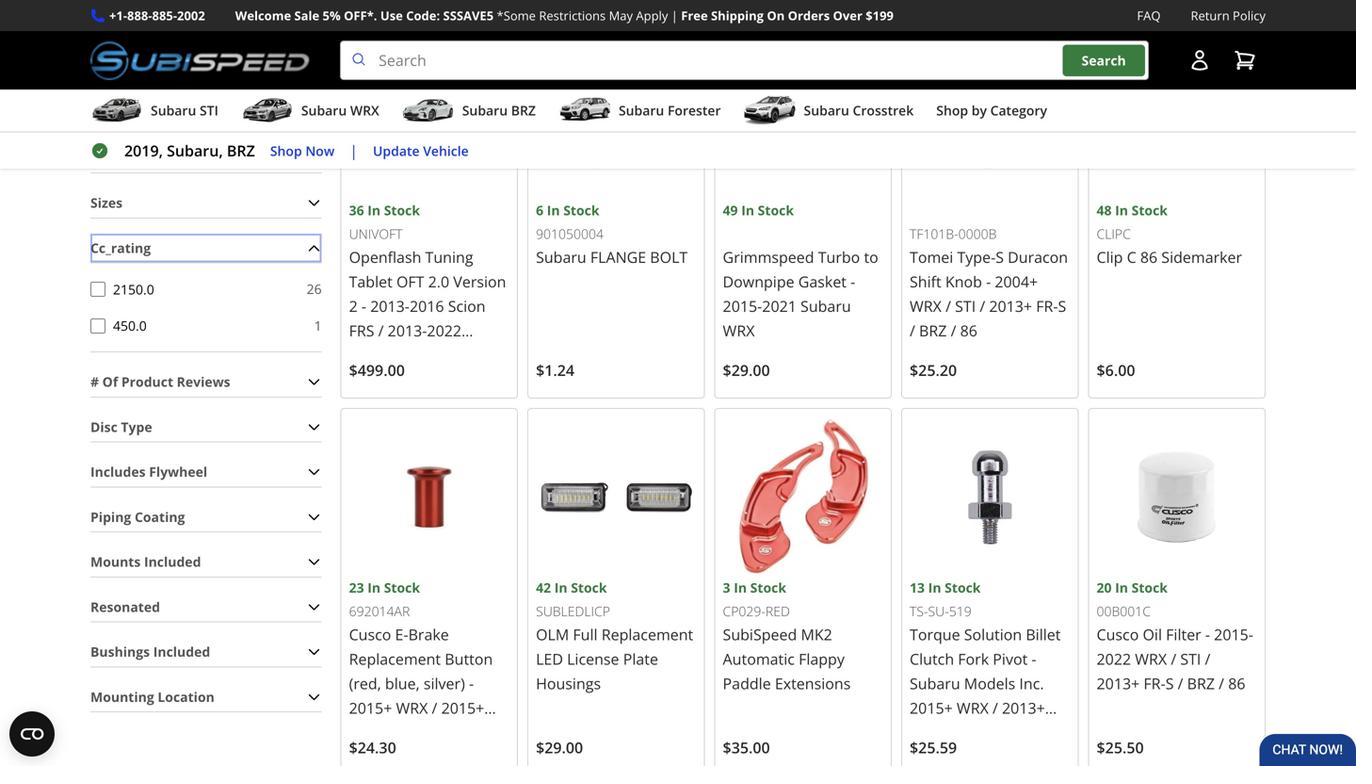 Task type: vqa. For each thing, say whether or not it's contained in the screenshot.


Task type: locate. For each thing, give the bounding box(es) containing it.
shop left now
[[270, 142, 302, 159]]

subaru inside 13 in stock ts-su-519 torque solution billet clutch fork pivot - subaru models inc. 2015+ wrx / 2013+ brz
[[910, 673, 961, 693]]

2013+ inside the tf101b-0000b tomei type-s duracon shift knob - 2004+ wrx / sti / 2013+ fr-s / brz / 86
[[990, 296, 1033, 316]]

replacement up plate
[[602, 624, 694, 644]]

0 vertical spatial 2013+
[[990, 296, 1033, 316]]

update
[[373, 142, 420, 159]]

s down filter
[[1166, 673, 1174, 693]]

stock inside 48 in stock clipc clip c 86 sidemarker
[[1132, 201, 1168, 219]]

frs
[[349, 320, 375, 341]]

888-
[[127, 7, 152, 24]]

$199
[[866, 7, 894, 24]]

subaru forester button
[[559, 93, 721, 131]]

0 horizontal spatial 2015+
[[349, 698, 392, 718]]

subispeed logo image
[[90, 41, 310, 80]]

in inside 48 in stock clipc clip c 86 sidemarker
[[1116, 201, 1129, 219]]

2015+ for subaru
[[910, 698, 953, 718]]

fr- down oil
[[1144, 673, 1166, 693]]

2013- down the tablet
[[370, 296, 410, 316]]

$29.00
[[723, 360, 770, 380], [536, 737, 583, 758]]

- down turbo
[[851, 271, 856, 292]]

red
[[766, 602, 790, 620]]

stock inside 36 in stock univoft openflash tuning tablet oft 2.0 version 2 - 2013-2016 scion frs / 2013-2022 subaru brz / toyota 86
[[384, 201, 420, 219]]

2015+ inside 13 in stock ts-su-519 torque solution billet clutch fork pivot - subaru models inc. 2015+ wrx / 2013+ brz
[[910, 698, 953, 718]]

1 horizontal spatial 2015+
[[441, 698, 485, 718]]

in inside 42 in stock subledlicp olm full replacement led license plate housings
[[555, 578, 568, 596]]

1 vertical spatial fr-
[[1144, 673, 1166, 693]]

a subaru wrx thumbnail image image
[[241, 96, 294, 124]]

$29.00 down housings
[[536, 737, 583, 758]]

2 horizontal spatial 2015+
[[910, 698, 953, 718]]

1 vertical spatial 2015-
[[1215, 624, 1254, 644]]

shop
[[937, 101, 969, 119], [270, 142, 302, 159]]

stock for cusco e-brake replacement button (red, blue, silver) - 2015+ wrx / 2015+ sti-red
[[384, 578, 420, 596]]

$24.30
[[349, 737, 396, 758]]

sti inside 20 in stock 00b001c cusco oil filter - 2015- 2022 wrx / sti / 2013+ fr-s / brz / 86
[[1181, 649, 1202, 669]]

1 horizontal spatial replacement
[[602, 624, 694, 644]]

silver)
[[424, 673, 465, 693]]

solution
[[965, 624, 1022, 644]]

mounts
[[90, 553, 141, 571]]

fr- for 2022
[[1144, 673, 1166, 693]]

2015+ down silver)
[[441, 698, 485, 718]]

692014ar
[[349, 602, 410, 620]]

1 horizontal spatial 2015-
[[1215, 624, 1254, 644]]

00b001c
[[1097, 602, 1151, 620]]

1 vertical spatial replacement
[[349, 649, 441, 669]]

replacement inside 23 in stock 692014ar cusco e-brake replacement button (red, blue, silver) - 2015+ wrx / 2015+ sti-red
[[349, 649, 441, 669]]

brz down the 2016
[[404, 345, 431, 365]]

brz inside 13 in stock ts-su-519 torque solution billet clutch fork pivot - subaru models inc. 2015+ wrx / 2013+ brz
[[910, 722, 938, 742]]

2 vertical spatial s
[[1166, 673, 1174, 693]]

subaru right the a subaru crosstrek thumbnail image
[[804, 101, 850, 119]]

search input field
[[340, 41, 1149, 80]]

wrx down shift
[[910, 296, 942, 316]]

23 in stock 692014ar cusco e-brake replacement button (red, blue, silver) - 2015+ wrx / 2015+ sti-red
[[349, 578, 493, 742]]

grimmspeed turbo to downpipe gasket - 2015-2021 subaru wrx image
[[723, 39, 884, 200]]

- right knob
[[987, 271, 991, 292]]

subaru down gasket
[[801, 296, 851, 316]]

stock up 901050004
[[564, 201, 600, 219]]

subaru
[[151, 101, 196, 119], [301, 101, 347, 119], [462, 101, 508, 119], [619, 101, 665, 119], [804, 101, 850, 119], [536, 247, 587, 267], [801, 296, 851, 316], [349, 345, 400, 365], [910, 673, 961, 693]]

s down duracon
[[1059, 296, 1067, 316]]

| right now
[[350, 141, 358, 161]]

replacement
[[602, 624, 694, 644], [349, 649, 441, 669]]

subaru down 901050004
[[536, 247, 587, 267]]

$499.00
[[349, 360, 405, 380]]

stock up 00b001c
[[1132, 578, 1168, 596]]

fr- inside the tf101b-0000b tomei type-s duracon shift knob - 2004+ wrx / sti / 2013+ fr-s / brz / 86
[[1037, 296, 1059, 316]]

included up location
[[153, 643, 210, 661]]

shop for shop now
[[270, 142, 302, 159]]

1 vertical spatial sti
[[955, 296, 976, 316]]

cusco for cusco oil filter - 2015- 2022 wrx / sti / 2013+ fr-s / brz / 86
[[1097, 624, 1139, 644]]

resonated button
[[90, 593, 322, 622]]

2022 inside 20 in stock 00b001c cusco oil filter - 2015- 2022 wrx / sti / 2013+ fr-s / brz / 86
[[1097, 649, 1132, 669]]

a subaru sti thumbnail image image
[[90, 96, 143, 124]]

subaru left forester
[[619, 101, 665, 119]]

2015+ up the $25.59
[[910, 698, 953, 718]]

0 horizontal spatial s
[[996, 247, 1004, 267]]

subaru forester
[[619, 101, 721, 119]]

2 vertical spatial 2013+
[[1003, 698, 1046, 718]]

0 horizontal spatial replacement
[[349, 649, 441, 669]]

sti down filter
[[1181, 649, 1202, 669]]

$29.00 down "2021"
[[723, 360, 770, 380]]

in right 23
[[368, 578, 381, 596]]

in for subispeed mk2 automatic flappy paddle extensions
[[734, 578, 747, 596]]

sti down knob
[[955, 296, 976, 316]]

stock up the univoft
[[384, 201, 420, 219]]

$29.00 for olm full replacement led license plate housings
[[536, 737, 583, 758]]

stock inside 20 in stock 00b001c cusco oil filter - 2015- 2022 wrx / sti / 2013+ fr-s / brz / 86
[[1132, 578, 1168, 596]]

sizes
[[90, 194, 123, 212]]

sale
[[294, 7, 320, 24]]

in for subaru flange bolt
[[547, 201, 560, 219]]

/ inside 13 in stock ts-su-519 torque solution billet clutch fork pivot - subaru models inc. 2015+ wrx / 2013+ brz
[[993, 698, 999, 718]]

wrx inside the tf101b-0000b tomei type-s duracon shift knob - 2004+ wrx / sti / 2013+ fr-s / brz / 86
[[910, 296, 942, 316]]

subaru flange bolt image
[[536, 39, 697, 200]]

stock right "48"
[[1132, 201, 1168, 219]]

2013+ inside 20 in stock 00b001c cusco oil filter - 2015- 2022 wrx / sti / 2013+ fr-s / brz / 86
[[1097, 673, 1140, 693]]

by
[[972, 101, 987, 119]]

- inside 13 in stock ts-su-519 torque solution billet clutch fork pivot - subaru models inc. 2015+ wrx / 2013+ brz
[[1032, 649, 1037, 669]]

brz down clutch
[[910, 722, 938, 742]]

in inside 36 in stock univoft openflash tuning tablet oft 2.0 version 2 - 2013-2016 scion frs / 2013-2022 subaru brz / toyota 86
[[368, 201, 381, 219]]

stock for olm full replacement led license plate housings
[[571, 578, 607, 596]]

1 vertical spatial included
[[153, 643, 210, 661]]

subaru up vehicle on the top left of page
[[462, 101, 508, 119]]

cusco down 00b001c
[[1097, 624, 1139, 644]]

brz left the a subaru forester thumbnail image
[[511, 101, 536, 119]]

- right "2"
[[362, 296, 367, 316]]

0 horizontal spatial fr-
[[1037, 296, 1059, 316]]

2 cusco from the left
[[1097, 624, 1139, 644]]

$1.24
[[536, 360, 575, 380]]

519
[[949, 602, 972, 620]]

0 horizontal spatial cusco
[[349, 624, 391, 644]]

in right 20 at the right of the page
[[1116, 578, 1129, 596]]

cusco
[[349, 624, 391, 644], [1097, 624, 1139, 644]]

brz inside subaru brz dropdown button
[[511, 101, 536, 119]]

button image
[[1189, 49, 1212, 72]]

mounts included button
[[90, 548, 322, 577]]

brz up $25.20
[[920, 320, 947, 341]]

in right 42
[[555, 578, 568, 596]]

to
[[864, 247, 879, 267]]

c
[[1127, 247, 1137, 267]]

stock inside 42 in stock subledlicp olm full replacement led license plate housings
[[571, 578, 607, 596]]

s
[[996, 247, 1004, 267], [1059, 296, 1067, 316], [1166, 673, 1174, 693]]

1 vertical spatial shop
[[270, 142, 302, 159]]

subaru,
[[167, 141, 223, 161]]

return
[[1191, 7, 1230, 24]]

0 horizontal spatial sti
[[200, 101, 218, 119]]

faq
[[1138, 7, 1161, 24]]

(red,
[[349, 673, 381, 693]]

wrx inside dropdown button
[[350, 101, 379, 119]]

0 vertical spatial 2022
[[427, 320, 462, 341]]

includes
[[90, 463, 146, 481]]

flappy
[[799, 649, 845, 669]]

1 2015+ from the left
[[349, 698, 392, 718]]

full
[[573, 624, 598, 644]]

wrx up update
[[350, 101, 379, 119]]

1 vertical spatial 2013+
[[1097, 673, 1140, 693]]

2013+
[[990, 296, 1033, 316], [1097, 673, 1140, 693], [1003, 698, 1046, 718]]

in inside 20 in stock 00b001c cusco oil filter - 2015- 2022 wrx / sti / 2013+ fr-s / brz / 86
[[1116, 578, 1129, 596]]

1 vertical spatial 2013-
[[388, 320, 427, 341]]

shop now link
[[270, 140, 335, 162]]

replacement down e-
[[349, 649, 441, 669]]

wrx down models
[[957, 698, 989, 718]]

shop left by on the top right
[[937, 101, 969, 119]]

subaru down clutch
[[910, 673, 961, 693]]

in inside 13 in stock ts-su-519 torque solution billet clutch fork pivot - subaru models inc. 2015+ wrx / 2013+ brz
[[929, 578, 942, 596]]

scion
[[448, 296, 486, 316]]

1 vertical spatial 2022
[[1097, 649, 1132, 669]]

0 vertical spatial 2015-
[[723, 296, 763, 316]]

2
[[349, 296, 358, 316]]

2 horizontal spatial s
[[1166, 673, 1174, 693]]

stock up "519"
[[945, 578, 981, 596]]

subaru down frs
[[349, 345, 400, 365]]

0 vertical spatial $29.00
[[723, 360, 770, 380]]

36 in stock univoft openflash tuning tablet oft 2.0 version 2 - 2013-2016 scion frs / 2013-2022 subaru brz / toyota 86
[[349, 201, 506, 390]]

0 vertical spatial |
[[672, 7, 678, 24]]

450.0
[[113, 317, 147, 334]]

in for torque solution billet clutch fork pivot - subaru models inc. 2015+ wrx / 2013+ brz
[[929, 578, 942, 596]]

pivot
[[993, 649, 1028, 669]]

sti inside dropdown button
[[200, 101, 218, 119]]

subaru up now
[[301, 101, 347, 119]]

sizes button
[[90, 189, 322, 218]]

s inside 20 in stock 00b001c cusco oil filter - 2015- 2022 wrx / sti / 2013+ fr-s / brz / 86
[[1166, 673, 1174, 693]]

housings
[[536, 673, 601, 693]]

2 vertical spatial sti
[[1181, 649, 1202, 669]]

shop inside dropdown button
[[937, 101, 969, 119]]

stock up red
[[751, 578, 787, 596]]

sti inside the tf101b-0000b tomei type-s duracon shift knob - 2004+ wrx / sti / 2013+ fr-s / brz / 86
[[955, 296, 976, 316]]

subaru crosstrek button
[[744, 93, 914, 131]]

in right "48"
[[1116, 201, 1129, 219]]

stock inside 23 in stock 692014ar cusco e-brake replacement button (red, blue, silver) - 2015+ wrx / 2015+ sti-red
[[384, 578, 420, 596]]

welcome sale 5% off*. use code: sssave5 *some restrictions may apply | free shipping on orders over $199
[[235, 7, 894, 24]]

policy
[[1233, 7, 1266, 24]]

2015+ down (red,
[[349, 698, 392, 718]]

1 vertical spatial s
[[1059, 296, 1067, 316]]

sti up subaru,
[[200, 101, 218, 119]]

/ inside 23 in stock 692014ar cusco e-brake replacement button (red, blue, silver) - 2015+ wrx / 2015+ sti-red
[[432, 698, 438, 718]]

36
[[349, 201, 364, 219]]

0 horizontal spatial 2022
[[427, 320, 462, 341]]

$35.00
[[723, 737, 770, 758]]

stock up 692014ar
[[384, 578, 420, 596]]

cusco inside 20 in stock 00b001c cusco oil filter - 2015- 2022 wrx / sti / 2013+ fr-s / brz / 86
[[1097, 624, 1139, 644]]

s up 2004+
[[996, 247, 1004, 267]]

in inside 3 in stock cp029-red subispeed mk2 automatic flappy paddle extensions
[[734, 578, 747, 596]]

2021
[[763, 296, 797, 316]]

return policy link
[[1191, 6, 1266, 26]]

2 horizontal spatial sti
[[1181, 649, 1202, 669]]

2015- right filter
[[1215, 624, 1254, 644]]

turbo
[[819, 247, 861, 267]]

brz down filter
[[1188, 673, 1215, 693]]

/
[[946, 296, 952, 316], [980, 296, 986, 316], [378, 320, 384, 341], [910, 320, 916, 341], [951, 320, 957, 341], [435, 345, 441, 365], [1171, 649, 1177, 669], [1206, 649, 1211, 669], [1178, 673, 1184, 693], [1219, 673, 1225, 693], [432, 698, 438, 718], [993, 698, 999, 718]]

- inside 23 in stock 692014ar cusco e-brake replacement button (red, blue, silver) - 2015+ wrx / 2015+ sti-red
[[469, 673, 474, 693]]

bushings
[[90, 643, 150, 661]]

subaru inside grimmspeed turbo to downpipe gasket - 2015-2021 subaru wrx
[[801, 296, 851, 316]]

1 horizontal spatial cusco
[[1097, 624, 1139, 644]]

mounts included
[[90, 553, 201, 571]]

1 cusco from the left
[[349, 624, 391, 644]]

in right '6'
[[547, 201, 560, 219]]

stock inside 6 in stock 901050004 subaru flange bolt
[[564, 201, 600, 219]]

open widget image
[[9, 711, 55, 757]]

1 horizontal spatial s
[[1059, 296, 1067, 316]]

0 horizontal spatial shop
[[270, 142, 302, 159]]

models
[[965, 673, 1016, 693]]

billet
[[1026, 624, 1061, 644]]

in for clip c 86 sidemarker
[[1116, 201, 1129, 219]]

wrx down downpipe
[[723, 320, 755, 341]]

shift
[[910, 271, 942, 292]]

downpipe
[[723, 271, 795, 292]]

0 vertical spatial fr-
[[1037, 296, 1059, 316]]

2004+
[[995, 271, 1038, 292]]

1 horizontal spatial fr-
[[1144, 673, 1166, 693]]

stock inside 13 in stock ts-su-519 torque solution billet clutch fork pivot - subaru models inc. 2015+ wrx / 2013+ brz
[[945, 578, 981, 596]]

1 horizontal spatial $29.00
[[723, 360, 770, 380]]

subaru sti button
[[90, 93, 218, 131]]

stock for openflash tuning tablet oft 2.0 version 2 - 2013-2016 scion frs / 2013-2022 subaru brz / toyota 86
[[384, 201, 420, 219]]

type-
[[958, 247, 996, 267]]

in inside 23 in stock 692014ar cusco e-brake replacement button (red, blue, silver) - 2015+ wrx / 2015+ sti-red
[[368, 578, 381, 596]]

2013+ down inc.
[[1003, 698, 1046, 718]]

included inside mounts included dropdown button
[[144, 553, 201, 571]]

disc type button
[[90, 413, 322, 442]]

subaru sti
[[151, 101, 218, 119]]

2013+ for 2004+
[[990, 296, 1033, 316]]

2019,
[[124, 141, 163, 161]]

su-
[[929, 602, 949, 620]]

of
[[102, 373, 118, 391]]

wrx down blue,
[[396, 698, 428, 718]]

fr- down 2004+
[[1037, 296, 1059, 316]]

2013- down the 2016
[[388, 320, 427, 341]]

included down coating
[[144, 553, 201, 571]]

shop for shop by category
[[937, 101, 969, 119]]

1 horizontal spatial 2022
[[1097, 649, 1132, 669]]

86
[[1141, 247, 1158, 267], [961, 320, 978, 341], [349, 369, 366, 390], [1229, 673, 1246, 693]]

0 vertical spatial shop
[[937, 101, 969, 119]]

included inside bushings included dropdown button
[[153, 643, 210, 661]]

0 vertical spatial replacement
[[602, 624, 694, 644]]

clipc
[[1097, 225, 1131, 243]]

in right 13
[[929, 578, 942, 596]]

shop by category
[[937, 101, 1048, 119]]

fr-
[[1037, 296, 1059, 316], [1144, 673, 1166, 693]]

univoft
[[349, 225, 403, 243]]

2015- down downpipe
[[723, 296, 763, 316]]

*some
[[497, 7, 536, 24]]

1 horizontal spatial sti
[[955, 296, 976, 316]]

included for bushings included
[[153, 643, 210, 661]]

450.0 button
[[90, 318, 106, 333]]

2150.0 button
[[90, 282, 106, 297]]

| left free
[[672, 7, 678, 24]]

torque solution billet clutch fork pivot - subaru models inc. 2015+ wrx / 2013+ brz image
[[910, 416, 1071, 577]]

2 2015+ from the left
[[441, 698, 485, 718]]

2.0
[[428, 271, 450, 292]]

s for tomei
[[1059, 296, 1067, 316]]

in inside 6 in stock 901050004 subaru flange bolt
[[547, 201, 560, 219]]

cusco down 692014ar
[[349, 624, 391, 644]]

2013+ up $25.50
[[1097, 673, 1140, 693]]

stock inside 3 in stock cp029-red subispeed mk2 automatic flappy paddle extensions
[[751, 578, 787, 596]]

brz inside 20 in stock 00b001c cusco oil filter - 2015- 2022 wrx / sti / 2013+ fr-s / brz / 86
[[1188, 673, 1215, 693]]

- right filter
[[1206, 624, 1211, 644]]

1 horizontal spatial shop
[[937, 101, 969, 119]]

subaru inside dropdown button
[[619, 101, 665, 119]]

crosstrek
[[853, 101, 914, 119]]

1 vertical spatial $29.00
[[536, 737, 583, 758]]

3 2015+ from the left
[[910, 698, 953, 718]]

2022
[[427, 320, 462, 341], [1097, 649, 1132, 669]]

2022 down 00b001c
[[1097, 649, 1132, 669]]

2015+
[[349, 698, 392, 718], [441, 698, 485, 718], [910, 698, 953, 718]]

reviews
[[177, 373, 231, 391]]

- right pivot
[[1032, 649, 1037, 669]]

wrx inside grimmspeed turbo to downpipe gasket - 2015-2021 subaru wrx
[[723, 320, 755, 341]]

fr- inside 20 in stock 00b001c cusco oil filter - 2015- 2022 wrx / sti / 2013+ fr-s / brz / 86
[[1144, 673, 1166, 693]]

wrx down oil
[[1136, 649, 1168, 669]]

in for cusco e-brake replacement button (red, blue, silver) - 2015+ wrx / 2015+ sti-red
[[368, 578, 381, 596]]

0000b
[[959, 225, 997, 243]]

in right 36
[[368, 201, 381, 219]]

cc_rating
[[90, 239, 151, 257]]

a subaru forester thumbnail image image
[[559, 96, 611, 124]]

in right 3
[[734, 578, 747, 596]]

2022 down the 2016
[[427, 320, 462, 341]]

2013+ down 2004+
[[990, 296, 1033, 316]]

1 vertical spatial |
[[350, 141, 358, 161]]

cusco inside 23 in stock 692014ar cusco e-brake replacement button (red, blue, silver) - 2015+ wrx / 2015+ sti-red
[[349, 624, 391, 644]]

0 horizontal spatial 2015-
[[723, 296, 763, 316]]

0 horizontal spatial $29.00
[[536, 737, 583, 758]]

0 vertical spatial sti
[[200, 101, 218, 119]]

cp029-
[[723, 602, 766, 620]]

in for olm full replacement led license plate housings
[[555, 578, 568, 596]]

- down button
[[469, 673, 474, 693]]

0 vertical spatial included
[[144, 553, 201, 571]]

0 vertical spatial s
[[996, 247, 1004, 267]]

stock up subledlicp
[[571, 578, 607, 596]]



Task type: describe. For each thing, give the bounding box(es) containing it.
86 inside the tf101b-0000b tomei type-s duracon shift knob - 2004+ wrx / sti / 2013+ fr-s / brz / 86
[[961, 320, 978, 341]]

sti for stock
[[1181, 649, 1202, 669]]

wrx inside 23 in stock 692014ar cusco e-brake replacement button (red, blue, silver) - 2015+ wrx / 2015+ sti-red
[[396, 698, 428, 718]]

welcome
[[235, 7, 291, 24]]

stock for subaru flange bolt
[[564, 201, 600, 219]]

duracon
[[1008, 247, 1069, 267]]

wrx inside 13 in stock ts-su-519 torque solution billet clutch fork pivot - subaru models inc. 2015+ wrx / 2013+ brz
[[957, 698, 989, 718]]

stock for torque solution billet clutch fork pivot - subaru models inc. 2015+ wrx / 2013+ brz
[[945, 578, 981, 596]]

a subaru crosstrek thumbnail image image
[[744, 96, 797, 124]]

olm full replacement led license plate housings image
[[536, 416, 697, 577]]

1 horizontal spatial |
[[672, 7, 678, 24]]

885-
[[152, 7, 177, 24]]

bushings included button
[[90, 638, 322, 666]]

cusco for cusco e-brake replacement button (red, blue, silver) - 2015+ wrx / 2015+ sti-red
[[349, 624, 391, 644]]

subispeed
[[723, 624, 797, 644]]

mounting
[[90, 688, 154, 706]]

subledlicp
[[536, 602, 610, 620]]

clutch
[[910, 649, 955, 669]]

blue,
[[385, 673, 420, 693]]

sti for tomei
[[955, 296, 976, 316]]

led
[[536, 649, 563, 669]]

location
[[158, 688, 215, 706]]

cusco e-brake replacement button (red, blue, silver) - 2015+ wrx / 2015+ sti-red image
[[349, 416, 510, 577]]

paddle
[[723, 673, 771, 693]]

disc type
[[90, 418, 152, 436]]

torque
[[910, 624, 961, 644]]

update vehicle
[[373, 142, 469, 159]]

off*.
[[344, 7, 377, 24]]

$25.50
[[1097, 737, 1144, 758]]

48
[[1097, 201, 1112, 219]]

free
[[681, 7, 708, 24]]

red
[[375, 722, 402, 742]]

in for openflash tuning tablet oft 2.0 version 2 - 2013-2016 scion frs / 2013-2022 subaru brz / toyota 86
[[368, 201, 381, 219]]

86 inside 36 in stock univoft openflash tuning tablet oft 2.0 version 2 - 2013-2016 scion frs / 2013-2022 subaru brz / toyota 86
[[349, 369, 366, 390]]

resonated
[[90, 598, 160, 616]]

subaru wrx
[[301, 101, 379, 119]]

2015+ for 2015+
[[441, 698, 485, 718]]

2013+ for 2022
[[1097, 673, 1140, 693]]

tf101b-0000b tomei type-s duracon shift knob - 2004+ wrx / sti / 2013+ fr-s / brz / 86
[[910, 225, 1069, 341]]

86 inside 20 in stock 00b001c cusco oil filter - 2015- 2022 wrx / sti / 2013+ fr-s / brz / 86
[[1229, 673, 1246, 693]]

$29.00 for grimmspeed turbo to downpipe gasket - 2015-2021 subaru wrx
[[723, 360, 770, 380]]

0 vertical spatial 2013-
[[370, 296, 410, 316]]

stock for subispeed mk2 automatic flappy paddle extensions
[[751, 578, 787, 596]]

42
[[536, 578, 551, 596]]

coating
[[135, 508, 185, 526]]

shipping
[[711, 7, 764, 24]]

# of product reviews button
[[90, 368, 322, 397]]

- inside 36 in stock univoft openflash tuning tablet oft 2.0 version 2 - 2013-2016 scion frs / 2013-2022 subaru brz / toyota 86
[[362, 296, 367, 316]]

subispeed mk2 automatic flappy paddle extensions image
[[723, 416, 884, 577]]

a subaru brz thumbnail image image
[[402, 96, 455, 124]]

$6.00
[[1097, 360, 1136, 380]]

subaru wrx button
[[241, 93, 379, 131]]

stock for clip c 86 sidemarker
[[1132, 201, 1168, 219]]

replacement inside 42 in stock subledlicp olm full replacement led license plate housings
[[602, 624, 694, 644]]

mounting location
[[90, 688, 215, 706]]

subaru inside dropdown button
[[804, 101, 850, 119]]

49
[[723, 201, 738, 219]]

over
[[833, 7, 863, 24]]

oft
[[397, 271, 424, 292]]

in for cusco oil filter - 2015- 2022 wrx / sti / 2013+ fr-s / brz / 86
[[1116, 578, 1129, 596]]

clip c 86 sidemarker image
[[1097, 39, 1258, 200]]

6
[[536, 201, 544, 219]]

brz right subaru,
[[227, 141, 255, 161]]

fr- for 2004+
[[1037, 296, 1059, 316]]

2013+ inside 13 in stock ts-su-519 torque solution billet clutch fork pivot - subaru models inc. 2015+ wrx / 2013+ brz
[[1003, 698, 1046, 718]]

brake
[[409, 624, 449, 644]]

fork
[[959, 649, 989, 669]]

orders
[[788, 7, 830, 24]]

subaru crosstrek
[[804, 101, 914, 119]]

automatic
[[723, 649, 795, 669]]

e-
[[395, 624, 409, 644]]

mounting location button
[[90, 683, 322, 711]]

#
[[90, 373, 99, 391]]

included for mounts included
[[144, 553, 201, 571]]

- inside grimmspeed turbo to downpipe gasket - 2015-2021 subaru wrx
[[851, 271, 856, 292]]

shop now
[[270, 142, 335, 159]]

includes flywheel button
[[90, 458, 322, 487]]

6 in stock 901050004 subaru flange bolt
[[536, 201, 688, 267]]

2015- inside grimmspeed turbo to downpipe gasket - 2015-2021 subaru wrx
[[723, 296, 763, 316]]

code:
[[406, 7, 440, 24]]

26
[[307, 280, 322, 298]]

subaru inside 36 in stock univoft openflash tuning tablet oft 2.0 version 2 - 2013-2016 scion frs / 2013-2022 subaru brz / toyota 86
[[349, 345, 400, 365]]

subaru up 2019, subaru, brz
[[151, 101, 196, 119]]

0 horizontal spatial |
[[350, 141, 358, 161]]

oil
[[1143, 624, 1163, 644]]

wrx inside 20 in stock 00b001c cusco oil filter - 2015- 2022 wrx / sti / 2013+ fr-s / brz / 86
[[1136, 649, 1168, 669]]

piping coating
[[90, 508, 185, 526]]

use
[[381, 7, 403, 24]]

13
[[910, 578, 925, 596]]

- inside the tf101b-0000b tomei type-s duracon shift knob - 2004+ wrx / sti / 2013+ fr-s / brz / 86
[[987, 271, 991, 292]]

openflash tuning tablet oft 2.0 version 2 - 2013-2016 scion frs / 2013-2022 subaru brz / toyota 86 image
[[349, 39, 510, 200]]

category
[[991, 101, 1048, 119]]

filter
[[1167, 624, 1202, 644]]

search
[[1082, 51, 1127, 69]]

on
[[767, 7, 785, 24]]

42 in stock subledlicp olm full replacement led license plate housings
[[536, 578, 694, 693]]

- inside 20 in stock 00b001c cusco oil filter - 2015- 2022 wrx / sti / 2013+ fr-s / brz / 86
[[1206, 624, 1211, 644]]

2015- inside 20 in stock 00b001c cusco oil filter - 2015- 2022 wrx / sti / 2013+ fr-s / brz / 86
[[1215, 624, 1254, 644]]

grimmspeed turbo to downpipe gasket - 2015-2021 subaru wrx
[[723, 247, 879, 341]]

2002
[[177, 7, 205, 24]]

86 inside 48 in stock clipc clip c 86 sidemarker
[[1141, 247, 1158, 267]]

5%
[[323, 7, 341, 24]]

49 in stock
[[723, 201, 794, 219]]

restrictions
[[539, 7, 606, 24]]

stock right 49 at the top
[[758, 201, 794, 219]]

shop by category button
[[937, 93, 1048, 131]]

now
[[306, 142, 335, 159]]

tomei type-s duracon shift knob - 2004+ wrx / sti / 2013+ fr-s / brz / 86 image
[[910, 39, 1071, 200]]

plate
[[623, 649, 659, 669]]

tablet
[[349, 271, 393, 292]]

bushings included
[[90, 643, 210, 661]]

toyota
[[445, 345, 492, 365]]

cusco oil filter - 2015-2022 wrx / sti / 2013+ fr-s / brz / 86 image
[[1097, 416, 1258, 577]]

license
[[567, 649, 620, 669]]

clip
[[1097, 247, 1124, 267]]

2016
[[410, 296, 444, 316]]

s for stock
[[1166, 673, 1174, 693]]

sti-
[[349, 722, 375, 742]]

faq link
[[1138, 6, 1161, 26]]

subaru inside 6 in stock 901050004 subaru flange bolt
[[536, 247, 587, 267]]

in right 49 at the top
[[742, 201, 755, 219]]

brz inside 36 in stock univoft openflash tuning tablet oft 2.0 version 2 - 2013-2016 scion frs / 2013-2022 subaru brz / toyota 86
[[404, 345, 431, 365]]

brz inside the tf101b-0000b tomei type-s duracon shift knob - 2004+ wrx / sti / 2013+ fr-s / brz / 86
[[920, 320, 947, 341]]

2022 inside 36 in stock univoft openflash tuning tablet oft 2.0 version 2 - 2013-2016 scion frs / 2013-2022 subaru brz / toyota 86
[[427, 320, 462, 341]]

subaru brz
[[462, 101, 536, 119]]

forester
[[668, 101, 721, 119]]

stock for cusco oil filter - 2015- 2022 wrx / sti / 2013+ fr-s / brz / 86
[[1132, 578, 1168, 596]]

product
[[121, 373, 173, 391]]

includes flywheel
[[90, 463, 207, 481]]



